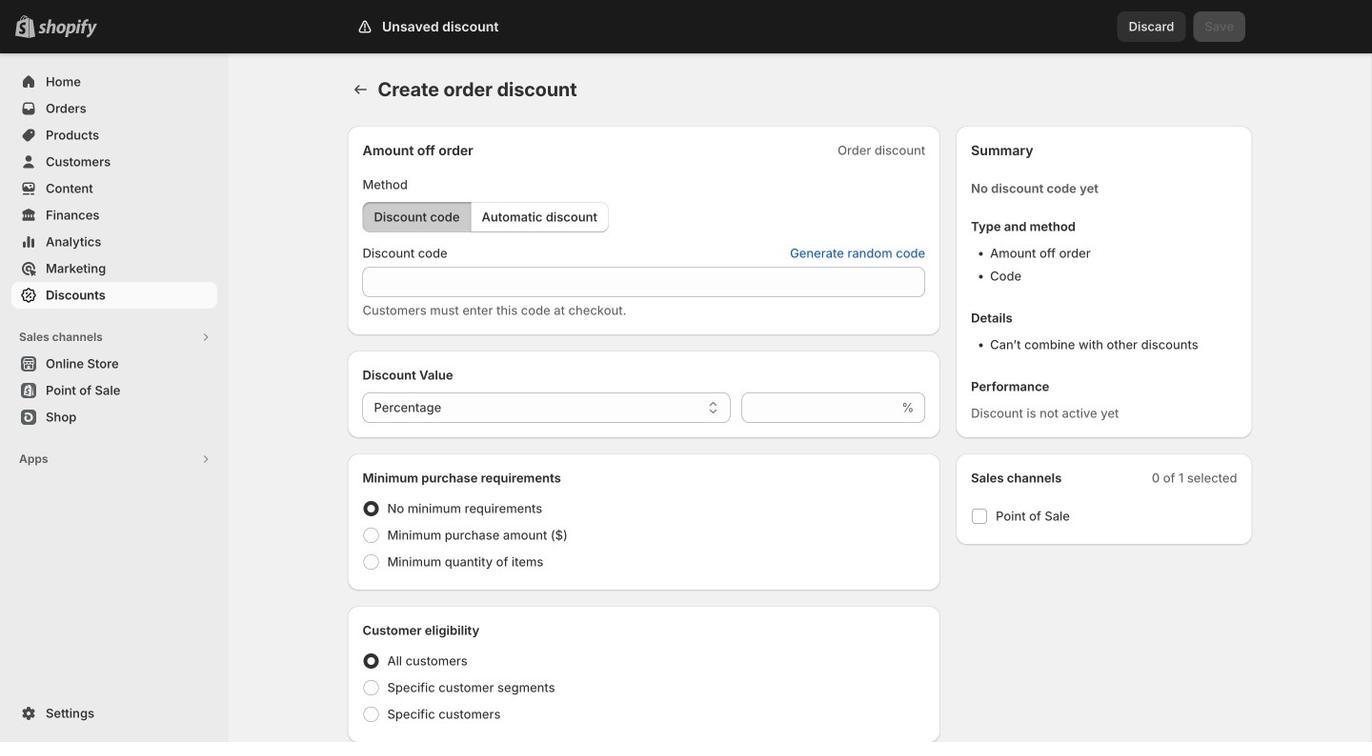 Task type: vqa. For each thing, say whether or not it's contained in the screenshot.
Add your first product button at the top right of the page
no



Task type: locate. For each thing, give the bounding box(es) containing it.
None text field
[[363, 267, 926, 297], [742, 393, 898, 423], [363, 267, 926, 297], [742, 393, 898, 423]]



Task type: describe. For each thing, give the bounding box(es) containing it.
shopify image
[[38, 19, 97, 38]]



